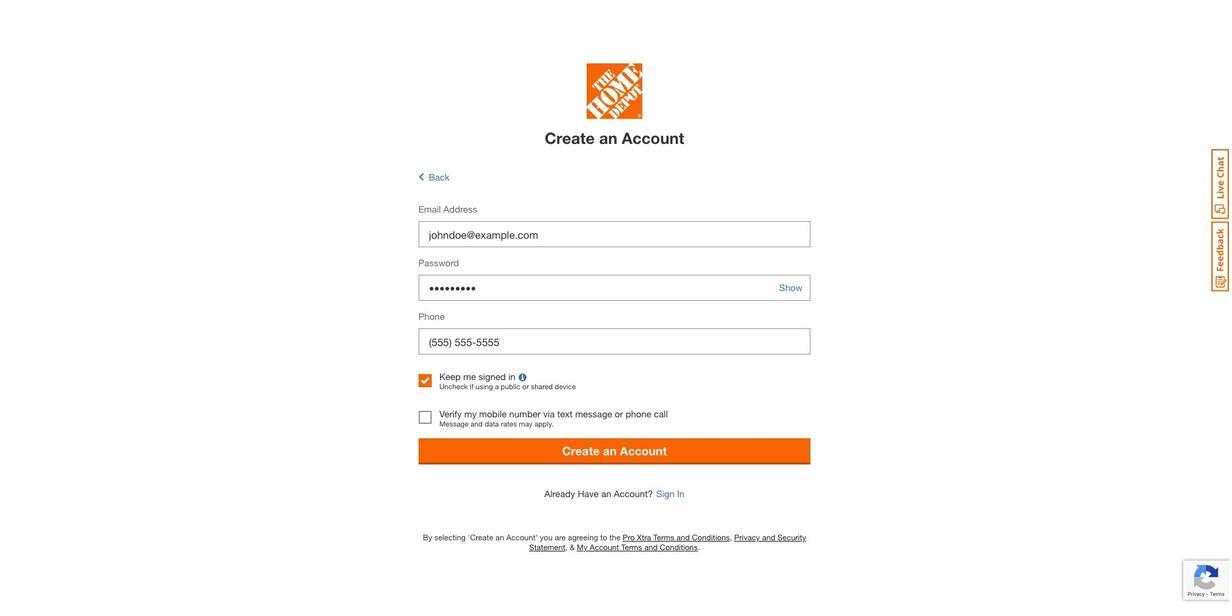 Task type: vqa. For each thing, say whether or not it's contained in the screenshot.
&
no



Task type: locate. For each thing, give the bounding box(es) containing it.
None email field
[[419, 221, 811, 248]]

None password field
[[419, 275, 811, 301]]

back arrow image
[[419, 172, 424, 183]]

None text field
[[419, 329, 811, 355]]



Task type: describe. For each thing, give the bounding box(es) containing it.
feedback link image
[[1212, 221, 1230, 292]]

live chat image
[[1212, 149, 1230, 219]]

thd logo image
[[587, 63, 643, 122]]



